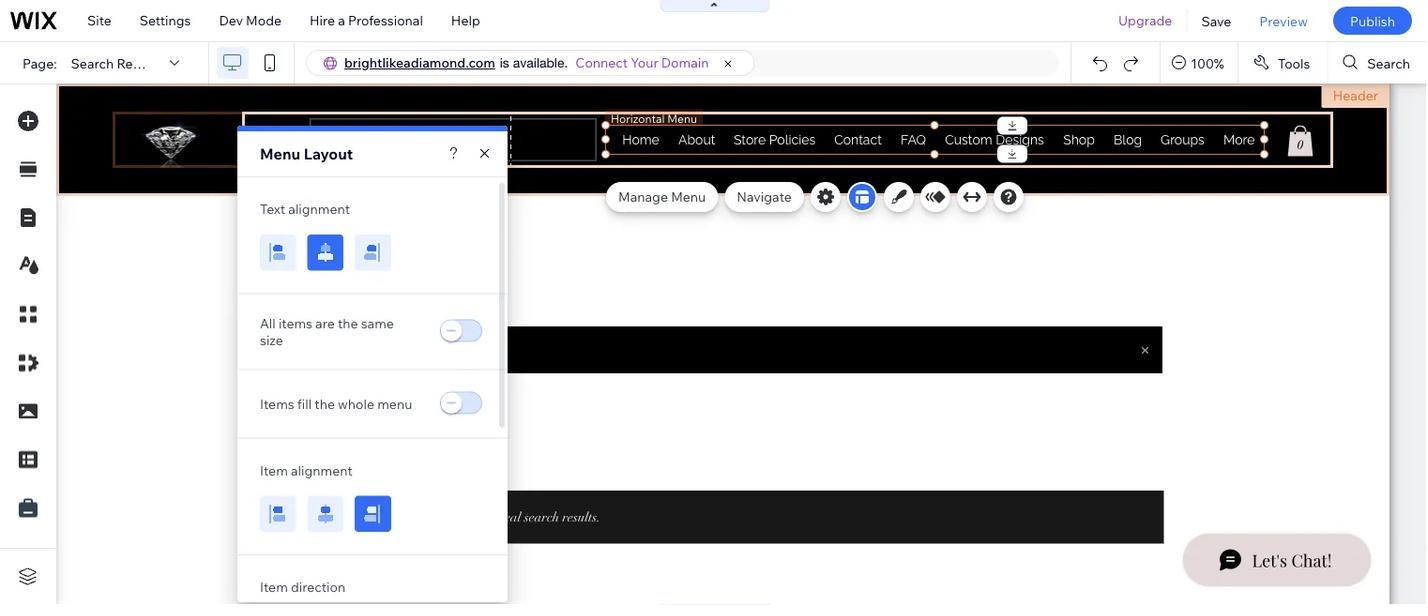 Task type: describe. For each thing, give the bounding box(es) containing it.
fill
[[297, 396, 312, 412]]

menu layout
[[260, 145, 353, 163]]

all items are the same size
[[260, 315, 394, 348]]

0 horizontal spatial menu
[[260, 145, 301, 163]]

preview button
[[1246, 0, 1323, 41]]

save button
[[1188, 0, 1246, 41]]

items
[[260, 396, 295, 412]]

column 2
[[248, 169, 298, 184]]

search button
[[1329, 42, 1428, 84]]

search for search
[[1368, 55, 1411, 71]]

size
[[260, 332, 283, 348]]

save
[[1202, 12, 1232, 29]]

navigate
[[737, 189, 792, 205]]

settings
[[140, 12, 191, 29]]

dev
[[219, 12, 243, 29]]

connect
[[576, 54, 628, 71]]

item direction
[[260, 579, 346, 596]]

a
[[338, 12, 345, 29]]

all
[[260, 315, 276, 332]]

publish button
[[1334, 7, 1413, 35]]

is available. connect your domain
[[500, 54, 709, 71]]

alignment for text alignment
[[288, 201, 350, 217]]

publish
[[1351, 12, 1396, 29]]

items
[[279, 315, 313, 332]]

same
[[361, 315, 394, 332]]

alignment for item alignment
[[291, 462, 353, 479]]

the inside all items are the same size
[[338, 315, 358, 332]]

menu
[[378, 396, 412, 412]]

item for item direction
[[260, 579, 288, 596]]

hire
[[310, 12, 335, 29]]

site
[[87, 12, 112, 29]]

100% button
[[1162, 42, 1238, 84]]

manage
[[619, 189, 668, 205]]

item alignment
[[260, 462, 353, 479]]

column
[[248, 169, 289, 184]]

text
[[260, 201, 286, 217]]

preview
[[1260, 12, 1309, 29]]

2
[[292, 169, 298, 184]]



Task type: vqa. For each thing, say whether or not it's contained in the screenshot.
Menu Layout
yes



Task type: locate. For each thing, give the bounding box(es) containing it.
search inside button
[[1368, 55, 1411, 71]]

tools
[[1279, 55, 1311, 71]]

your
[[631, 54, 659, 71]]

search
[[71, 55, 114, 71], [1368, 55, 1411, 71]]

text alignment
[[260, 201, 350, 217]]

tools button
[[1239, 42, 1328, 84]]

are
[[316, 315, 335, 332]]

layout
[[304, 145, 353, 163]]

alignment down "2"
[[288, 201, 350, 217]]

0 vertical spatial alignment
[[288, 201, 350, 217]]

upgrade
[[1119, 12, 1173, 29]]

0 vertical spatial switch
[[438, 319, 485, 345]]

hire a professional
[[310, 12, 423, 29]]

item
[[260, 462, 288, 479], [260, 579, 288, 596]]

search down site
[[71, 55, 114, 71]]

direction
[[291, 579, 346, 596]]

available.
[[513, 55, 568, 70]]

search results
[[71, 55, 162, 71]]

1 switch from the top
[[438, 319, 485, 345]]

search down publish
[[1368, 55, 1411, 71]]

switch right same
[[438, 319, 485, 345]]

results
[[117, 55, 162, 71]]

0 horizontal spatial search
[[71, 55, 114, 71]]

domain
[[662, 54, 709, 71]]

the
[[338, 315, 358, 332], [315, 396, 335, 412]]

1 search from the left
[[71, 55, 114, 71]]

1 horizontal spatial menu
[[671, 189, 706, 205]]

menu
[[260, 145, 301, 163], [671, 189, 706, 205]]

1 vertical spatial the
[[315, 396, 335, 412]]

0 vertical spatial item
[[260, 462, 288, 479]]

100%
[[1192, 55, 1225, 71]]

whole
[[338, 396, 375, 412]]

menu right manage
[[671, 189, 706, 205]]

1 horizontal spatial the
[[338, 315, 358, 332]]

switch
[[438, 319, 485, 345], [438, 391, 485, 417]]

2 search from the left
[[1368, 55, 1411, 71]]

1 vertical spatial item
[[260, 579, 288, 596]]

alignment down "items fill the whole menu" in the bottom of the page
[[291, 462, 353, 479]]

2 switch from the top
[[438, 391, 485, 417]]

is
[[500, 55, 510, 70]]

0 vertical spatial the
[[338, 315, 358, 332]]

item left the direction
[[260, 579, 288, 596]]

alignment
[[288, 201, 350, 217], [291, 462, 353, 479]]

dev mode
[[219, 12, 282, 29]]

switch for menu
[[438, 391, 485, 417]]

help
[[451, 12, 480, 29]]

the right fill
[[315, 396, 335, 412]]

1 vertical spatial alignment
[[291, 462, 353, 479]]

item down items
[[260, 462, 288, 479]]

1 vertical spatial menu
[[671, 189, 706, 205]]

items fill the whole menu
[[260, 396, 412, 412]]

mode
[[246, 12, 282, 29]]

0 vertical spatial menu
[[260, 145, 301, 163]]

header
[[1334, 87, 1379, 104]]

brightlikeadiamond.com
[[345, 54, 496, 71]]

item for item alignment
[[260, 462, 288, 479]]

0 horizontal spatial the
[[315, 396, 335, 412]]

search for search results
[[71, 55, 114, 71]]

1 vertical spatial switch
[[438, 391, 485, 417]]

2 item from the top
[[260, 579, 288, 596]]

manage menu
[[619, 189, 706, 205]]

professional
[[348, 12, 423, 29]]

switch right menu
[[438, 391, 485, 417]]

1 item from the top
[[260, 462, 288, 479]]

the right are
[[338, 315, 358, 332]]

menu up the column 2
[[260, 145, 301, 163]]

1 horizontal spatial search
[[1368, 55, 1411, 71]]

switch for same
[[438, 319, 485, 345]]



